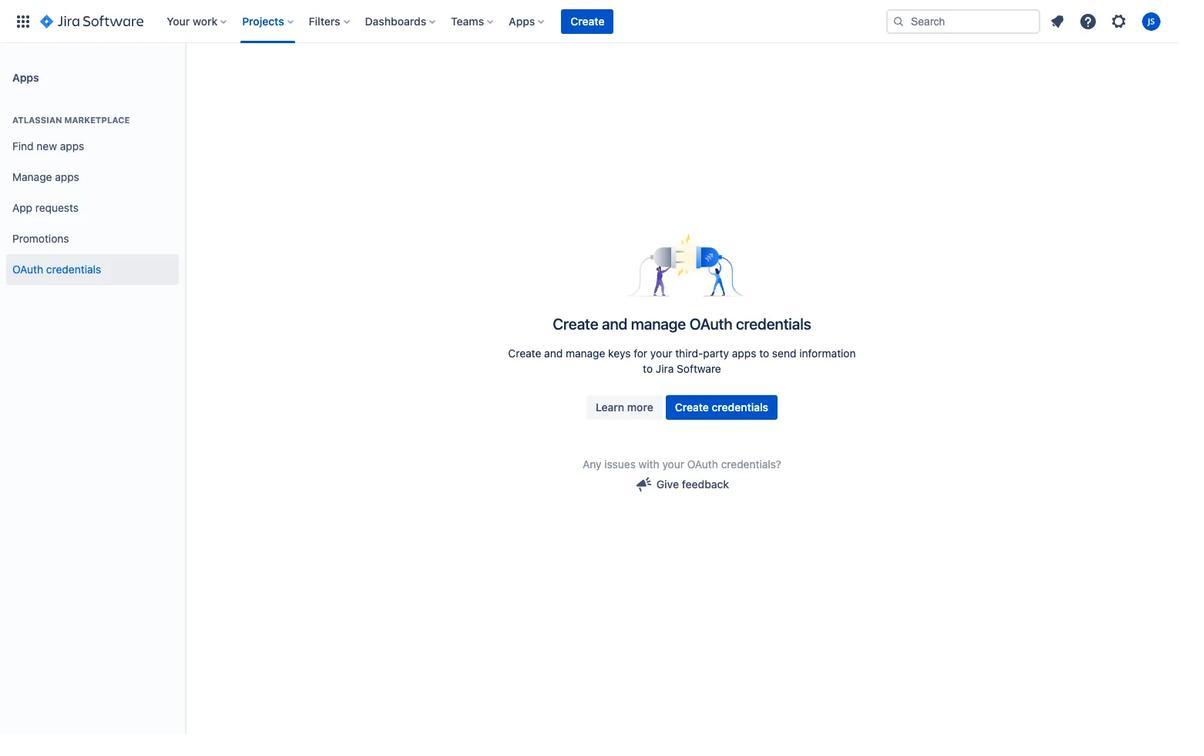 Task type: describe. For each thing, give the bounding box(es) containing it.
manage
[[12, 170, 52, 183]]

teams button
[[446, 9, 500, 34]]

app
[[12, 201, 32, 214]]

for
[[634, 346, 647, 360]]

manage apps link
[[6, 162, 179, 193]]

create and manage oauth credentials
[[553, 315, 811, 333]]

oauth credentials link
[[6, 254, 179, 285]]

1 vertical spatial your
[[662, 457, 684, 471]]

filters button
[[304, 9, 356, 34]]

teams
[[451, 14, 484, 27]]

more
[[627, 400, 653, 414]]

create button
[[561, 9, 614, 34]]

atlassian
[[12, 115, 62, 125]]

atlassian marketplace
[[12, 115, 130, 125]]

find new apps link
[[6, 131, 179, 162]]

apps button
[[504, 9, 551, 34]]

learn more
[[596, 400, 653, 414]]

2 vertical spatial oauth
[[687, 457, 718, 471]]

feedback
[[682, 477, 729, 491]]

notifications image
[[1048, 12, 1067, 30]]

create for create
[[571, 14, 605, 27]]

projects button
[[238, 9, 300, 34]]

learn
[[596, 400, 624, 414]]

credentials for create credentials
[[712, 400, 768, 414]]

primary element
[[9, 0, 886, 43]]

send
[[772, 346, 796, 360]]

find
[[12, 139, 34, 152]]

third-
[[675, 346, 703, 360]]

manage for keys
[[566, 346, 605, 360]]

projects
[[242, 14, 284, 27]]

create credentials
[[675, 400, 768, 414]]

search image
[[892, 15, 905, 27]]

settings image
[[1110, 12, 1128, 30]]

sidebar navigation image
[[168, 62, 202, 92]]

create credentials button
[[666, 395, 778, 420]]

with
[[639, 457, 659, 471]]

marketplace
[[64, 115, 130, 125]]

dashboards button
[[360, 9, 442, 34]]

and for create and manage oauth credentials
[[602, 315, 627, 333]]

create and manage keys for your third-party apps to send information to jira software
[[508, 346, 856, 375]]



Task type: vqa. For each thing, say whether or not it's contained in the screenshot.
keys manage
yes



Task type: locate. For each thing, give the bounding box(es) containing it.
manage up for
[[631, 315, 686, 333]]

0 horizontal spatial and
[[544, 346, 563, 360]]

2 vertical spatial apps
[[732, 346, 756, 360]]

oauth up feedback
[[687, 457, 718, 471]]

1 vertical spatial apps
[[12, 71, 39, 84]]

0 vertical spatial apps
[[509, 14, 535, 27]]

create for create and manage oauth credentials
[[553, 315, 598, 333]]

new
[[37, 139, 57, 152]]

your
[[650, 346, 672, 360], [662, 457, 684, 471]]

your work
[[167, 14, 218, 27]]

credentials inside button
[[712, 400, 768, 414]]

0 vertical spatial your
[[650, 346, 672, 360]]

manage inside create and manage keys for your third-party apps to send information to jira software
[[566, 346, 605, 360]]

0 vertical spatial oauth
[[12, 262, 43, 276]]

create
[[571, 14, 605, 27], [553, 315, 598, 333], [508, 346, 541, 360], [675, 400, 709, 414]]

manage
[[631, 315, 686, 333], [566, 346, 605, 360]]

keys
[[608, 346, 631, 360]]

credentials for oauth credentials
[[46, 262, 101, 276]]

oauth inside oauth credentials link
[[12, 262, 43, 276]]

banner containing your work
[[0, 0, 1179, 43]]

oauth down promotions
[[12, 262, 43, 276]]

create for create credentials
[[675, 400, 709, 414]]

0 vertical spatial and
[[602, 315, 627, 333]]

learn more link
[[586, 395, 663, 420]]

give
[[656, 477, 679, 491]]

credentials up send
[[736, 315, 811, 333]]

apps
[[60, 139, 84, 152], [55, 170, 79, 183], [732, 346, 756, 360]]

app requests
[[12, 201, 79, 214]]

issues
[[604, 457, 636, 471]]

your profile and settings image
[[1142, 12, 1161, 30]]

and inside create and manage keys for your third-party apps to send information to jira software
[[544, 346, 563, 360]]

oauth
[[12, 262, 43, 276], [689, 315, 732, 333], [687, 457, 718, 471]]

requests
[[35, 201, 79, 214]]

help image
[[1079, 12, 1097, 30]]

promotions
[[12, 232, 69, 245]]

banner
[[0, 0, 1179, 43]]

software
[[677, 362, 721, 375]]

give feedback button
[[626, 472, 738, 497]]

credentials down promotions link
[[46, 262, 101, 276]]

1 vertical spatial credentials
[[736, 315, 811, 333]]

0 horizontal spatial apps
[[12, 71, 39, 84]]

1 vertical spatial to
[[643, 362, 653, 375]]

0 horizontal spatial to
[[643, 362, 653, 375]]

atlassian marketplace group
[[6, 99, 179, 290]]

2 vertical spatial credentials
[[712, 400, 768, 414]]

find new apps
[[12, 139, 84, 152]]

1 horizontal spatial apps
[[509, 14, 535, 27]]

promotions link
[[6, 223, 179, 254]]

1 vertical spatial and
[[544, 346, 563, 360]]

your work button
[[162, 9, 233, 34]]

1 horizontal spatial to
[[759, 346, 769, 360]]

and
[[602, 315, 627, 333], [544, 346, 563, 360]]

oauth up party
[[689, 315, 732, 333]]

your up give
[[662, 457, 684, 471]]

apps right party
[[732, 346, 756, 360]]

to left jira
[[643, 362, 653, 375]]

credentials?
[[721, 457, 781, 471]]

give feedback
[[656, 477, 729, 491]]

to left send
[[759, 346, 769, 360]]

1 horizontal spatial and
[[602, 315, 627, 333]]

work
[[193, 14, 218, 27]]

jira
[[656, 362, 674, 375]]

your up jira
[[650, 346, 672, 360]]

apps
[[509, 14, 535, 27], [12, 71, 39, 84]]

credentials inside atlassian marketplace "group"
[[46, 262, 101, 276]]

manage left keys
[[566, 346, 605, 360]]

any
[[583, 457, 602, 471]]

Search field
[[886, 9, 1040, 34]]

0 vertical spatial apps
[[60, 139, 84, 152]]

0 vertical spatial manage
[[631, 315, 686, 333]]

0 vertical spatial credentials
[[46, 262, 101, 276]]

apps up atlassian
[[12, 71, 39, 84]]

create inside create and manage keys for your third-party apps to send information to jira software
[[508, 346, 541, 360]]

credentials
[[46, 262, 101, 276], [736, 315, 811, 333], [712, 400, 768, 414]]

and left keys
[[544, 346, 563, 360]]

0 horizontal spatial manage
[[566, 346, 605, 360]]

dashboards
[[365, 14, 426, 27]]

1 vertical spatial apps
[[55, 170, 79, 183]]

create inside primary element
[[571, 14, 605, 27]]

filters
[[309, 14, 340, 27]]

apps right teams popup button
[[509, 14, 535, 27]]

apps inside create and manage keys for your third-party apps to send information to jira software
[[732, 346, 756, 360]]

apps up requests
[[55, 170, 79, 183]]

and up keys
[[602, 315, 627, 333]]

to
[[759, 346, 769, 360], [643, 362, 653, 375]]

and for create and manage keys for your third-party apps to send information to jira software
[[544, 346, 563, 360]]

jira software image
[[40, 12, 144, 30], [40, 12, 144, 30]]

0 vertical spatial to
[[759, 346, 769, 360]]

oauth credentials
[[12, 262, 101, 276]]

create for create and manage keys for your third-party apps to send information to jira software
[[508, 346, 541, 360]]

party
[[703, 346, 729, 360]]

apps inside "dropdown button"
[[509, 14, 535, 27]]

appswitcher icon image
[[14, 12, 32, 30]]

1 vertical spatial manage
[[566, 346, 605, 360]]

your inside create and manage keys for your third-party apps to send information to jira software
[[650, 346, 672, 360]]

app requests link
[[6, 193, 179, 223]]

1 horizontal spatial manage
[[631, 315, 686, 333]]

manage apps
[[12, 170, 79, 183]]

any issues with your oauth credentials?
[[583, 457, 781, 471]]

your
[[167, 14, 190, 27]]

1 vertical spatial oauth
[[689, 315, 732, 333]]

manage for oauth
[[631, 315, 686, 333]]

credentials down software
[[712, 400, 768, 414]]

apps right new
[[60, 139, 84, 152]]

information
[[799, 346, 856, 360]]



